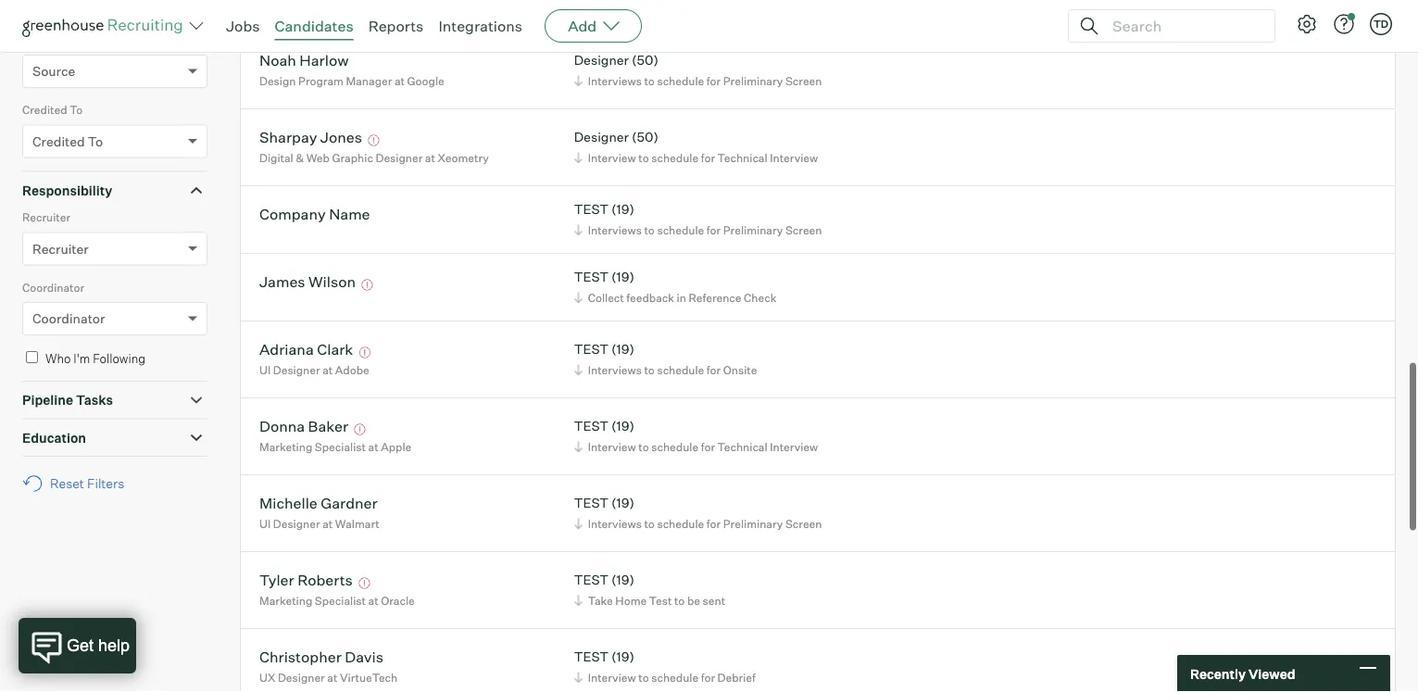 Task type: locate. For each thing, give the bounding box(es) containing it.
interviews up collect
[[588, 223, 642, 237]]

reset filters button
[[22, 466, 134, 501]]

designer inside christopher davis ux designer at virtuetech
[[278, 670, 325, 684]]

2 ui from the top
[[259, 517, 271, 530]]

1 vertical spatial source
[[22, 33, 59, 47]]

1 test from the top
[[574, 201, 609, 217]]

0 vertical spatial ui
[[259, 363, 271, 377]]

test (19) interviews to schedule for preliminary screen for gardner's interviews to schedule for preliminary screen link
[[574, 495, 822, 530]]

source element
[[22, 31, 208, 101]]

1 marketing from the top
[[259, 440, 312, 454]]

source for the credited to element
[[22, 33, 59, 47]]

virtuetech
[[340, 670, 398, 684]]

0 vertical spatial test (19) interviews to schedule for preliminary screen
[[574, 201, 822, 237]]

(50) inside designer (50) interview to schedule for technical interview
[[632, 129, 659, 145]]

xeometry
[[438, 151, 489, 165]]

(50) inside designer (50) interviews to schedule for preliminary screen
[[632, 52, 659, 68]]

recruiter element
[[22, 209, 208, 279]]

to
[[644, 74, 655, 88], [638, 151, 649, 165], [644, 223, 655, 237], [644, 363, 655, 377], [638, 440, 649, 454], [644, 517, 655, 530], [674, 593, 685, 607], [638, 670, 649, 684]]

2 interview to schedule for technical interview link from the top
[[571, 438, 823, 455]]

4 (19) from the top
[[611, 418, 634, 434]]

marketing for tyler
[[259, 593, 312, 607]]

reset filters
[[50, 475, 124, 492]]

2 marketing from the top
[[259, 593, 312, 607]]

designer (50) interview to schedule for technical interview
[[574, 129, 818, 165]]

td button
[[1370, 13, 1392, 35]]

1 ui from the top
[[259, 363, 271, 377]]

designer
[[574, 52, 629, 68], [574, 129, 629, 145], [376, 151, 423, 165], [273, 363, 320, 377], [273, 517, 320, 530], [278, 670, 325, 684]]

be
[[687, 593, 700, 607]]

4 test from the top
[[574, 418, 609, 434]]

at left 'google'
[[395, 74, 405, 88]]

1 vertical spatial to
[[88, 133, 103, 149]]

schedule inside designer (50) interview to schedule for technical interview
[[651, 151, 699, 165]]

for left the debrief
[[701, 670, 715, 684]]

at
[[395, 74, 405, 88], [425, 151, 435, 165], [323, 363, 333, 377], [368, 440, 378, 454], [323, 517, 333, 530], [368, 593, 378, 607], [327, 670, 338, 684]]

filters
[[87, 475, 124, 492]]

specialist for tyler roberts
[[315, 593, 366, 607]]

pipeline
[[22, 392, 73, 408]]

credited down the "source" element
[[22, 103, 67, 117]]

schedule down interviews to schedule for onsite link
[[651, 440, 699, 454]]

1 vertical spatial ui
[[259, 517, 271, 530]]

3 (19) from the top
[[611, 341, 634, 357]]

for
[[707, 74, 721, 88], [701, 151, 715, 165], [707, 223, 721, 237], [707, 363, 721, 377], [701, 440, 715, 454], [707, 517, 721, 530], [701, 670, 715, 684]]

preliminary up sent
[[723, 517, 783, 530]]

0 vertical spatial interviews to schedule for preliminary screen link
[[571, 72, 827, 90]]

0 vertical spatial screen
[[786, 74, 822, 88]]

2 vertical spatial interviews to schedule for preliminary screen link
[[571, 515, 827, 532]]

1 interviews to schedule for preliminary screen link from the top
[[571, 72, 827, 90]]

0 vertical spatial (50)
[[632, 52, 659, 68]]

interview to schedule for technical interview link for sharpay jones
[[571, 149, 823, 166]]

to
[[70, 103, 83, 117], [88, 133, 103, 149]]

michelle gardner ui designer at walmart
[[259, 493, 380, 530]]

(19) inside test (19) interviews to schedule for onsite
[[611, 341, 634, 357]]

credited to down the "source" element
[[22, 103, 83, 117]]

test inside test (19) take home test to be sent
[[574, 572, 609, 588]]

schedule up test (19) collect feedback in reference check
[[657, 223, 704, 237]]

ui down "michelle"
[[259, 517, 271, 530]]

credited
[[22, 103, 67, 117], [32, 133, 85, 149]]

interviews for interviews to schedule for onsite link
[[588, 363, 642, 377]]

0 vertical spatial preliminary
[[723, 74, 783, 88]]

2 interviews from the top
[[588, 223, 642, 237]]

3 test from the top
[[574, 341, 609, 357]]

specialist for donna baker
[[315, 440, 366, 454]]

interviews inside designer (50) interviews to schedule for preliminary screen
[[588, 74, 642, 88]]

baker
[[308, 417, 348, 435]]

configure image
[[1296, 13, 1318, 35]]

in
[[677, 291, 686, 304]]

preliminary for second interviews to schedule for preliminary screen link
[[723, 223, 783, 237]]

(50) down designer (50) interviews to schedule for preliminary screen
[[632, 129, 659, 145]]

gardner
[[321, 493, 378, 512]]

reports
[[368, 17, 424, 35]]

preliminary
[[723, 74, 783, 88], [723, 223, 783, 237], [723, 517, 783, 530]]

2 test from the top
[[574, 269, 609, 285]]

2 screen from the top
[[786, 223, 822, 237]]

test inside test (19) collect feedback in reference check
[[574, 269, 609, 285]]

technical inside test (19) interview to schedule for technical interview
[[718, 440, 768, 454]]

tyler roberts has been in take home test for more than 7 days image
[[356, 578, 373, 589]]

marketing down donna
[[259, 440, 312, 454]]

interviews to schedule for preliminary screen link up test (19) collect feedback in reference check
[[571, 221, 827, 239]]

for up designer (50) interview to schedule for technical interview
[[707, 74, 721, 88]]

schedule left the debrief
[[651, 670, 699, 684]]

3 preliminary from the top
[[723, 517, 783, 530]]

2 vertical spatial preliminary
[[723, 517, 783, 530]]

jones
[[320, 128, 362, 146]]

marketing specialist at oracle
[[259, 593, 415, 607]]

for up sent
[[707, 517, 721, 530]]

schedule up designer (50) interview to schedule for technical interview
[[657, 74, 704, 88]]

1 interview to schedule for technical interview link from the top
[[571, 149, 823, 166]]

at down christopher davis link
[[327, 670, 338, 684]]

ui
[[259, 363, 271, 377], [259, 517, 271, 530]]

1 vertical spatial marketing
[[259, 593, 312, 607]]

2 preliminary from the top
[[723, 223, 783, 237]]

recruiter
[[22, 210, 70, 224], [32, 241, 89, 257]]

2 interviews to schedule for preliminary screen link from the top
[[571, 221, 827, 239]]

test (19) interviews to schedule for preliminary screen down test (19) interview to schedule for technical interview
[[574, 495, 822, 530]]

for up reference
[[707, 223, 721, 237]]

2 (50) from the top
[[632, 129, 659, 145]]

(50) down add popup button
[[632, 52, 659, 68]]

schedule down designer (50) interviews to schedule for preliminary screen
[[651, 151, 699, 165]]

wilson
[[309, 272, 356, 291]]

specialist down roberts
[[315, 593, 366, 607]]

0 horizontal spatial to
[[70, 103, 83, 117]]

credited up responsibility on the left top
[[32, 133, 85, 149]]

schedule inside test (19) interview to schedule for technical interview
[[651, 440, 699, 454]]

specialist down baker
[[315, 440, 366, 454]]

interview to schedule for technical interview link down interviews to schedule for onsite link
[[571, 438, 823, 455]]

coordinator
[[22, 280, 84, 294], [32, 311, 105, 327]]

1 vertical spatial interviews to schedule for preliminary screen link
[[571, 221, 827, 239]]

(19) inside test (19) collect feedback in reference check
[[611, 269, 634, 285]]

7 (19) from the top
[[611, 649, 634, 665]]

test (19) interviews to schedule for onsite
[[574, 341, 757, 377]]

for inside designer (50) interview to schedule for technical interview
[[701, 151, 715, 165]]

1 vertical spatial specialist
[[315, 593, 366, 607]]

tyler
[[259, 570, 294, 589]]

at inside christopher davis ux designer at virtuetech
[[327, 670, 338, 684]]

1 screen from the top
[[786, 74, 822, 88]]

interviews to schedule for preliminary screen link up be
[[571, 515, 827, 532]]

test (19) collect feedback in reference check
[[574, 269, 777, 304]]

ui down adriana
[[259, 363, 271, 377]]

for down designer (50) interviews to schedule for preliminary screen
[[701, 151, 715, 165]]

screen for gardner's interviews to schedule for preliminary screen link
[[786, 517, 822, 530]]

marketing
[[259, 440, 312, 454], [259, 593, 312, 607]]

marketing down tyler
[[259, 593, 312, 607]]

1 vertical spatial test (19) interviews to schedule for preliminary screen
[[574, 495, 822, 530]]

credited to up responsibility on the left top
[[32, 133, 103, 149]]

schedule left onsite
[[657, 363, 704, 377]]

for inside test (19) interviews to schedule for onsite
[[707, 363, 721, 377]]

screen inside designer (50) interviews to schedule for preliminary screen
[[786, 74, 822, 88]]

6 (19) from the top
[[611, 572, 634, 588]]

interview for test (19) interview to schedule for technical interview
[[588, 440, 636, 454]]

0 vertical spatial to
[[70, 103, 83, 117]]

recently viewed
[[1190, 665, 1296, 682]]

schedule inside designer (50) interviews to schedule for preliminary screen
[[657, 74, 704, 88]]

4 interviews from the top
[[588, 517, 642, 530]]

(19) inside test (19) interview to schedule for debrief
[[611, 649, 634, 665]]

interview to schedule for debrief link
[[571, 669, 760, 686]]

preliminary up check
[[723, 223, 783, 237]]

christopher
[[259, 647, 342, 666]]

for left onsite
[[707, 363, 721, 377]]

3 interviews to schedule for preliminary screen link from the top
[[571, 515, 827, 532]]

0 vertical spatial interview to schedule for technical interview link
[[571, 149, 823, 166]]

christopher davis ux designer at virtuetech
[[259, 647, 398, 684]]

td button
[[1366, 9, 1396, 39]]

1 technical from the top
[[718, 151, 768, 165]]

tyler roberts
[[259, 570, 353, 589]]

1 test (19) interviews to schedule for preliminary screen from the top
[[574, 201, 822, 237]]

interviews down add popup button
[[588, 74, 642, 88]]

1 vertical spatial coordinator
[[32, 311, 105, 327]]

interview to schedule for technical interview link down designer (50) interviews to schedule for preliminary screen
[[571, 149, 823, 166]]

interviews to schedule for preliminary screen link
[[571, 72, 827, 90], [571, 221, 827, 239], [571, 515, 827, 532]]

noah harlow link
[[259, 51, 349, 72]]

technical inside designer (50) interview to schedule for technical interview
[[718, 151, 768, 165]]

1 (50) from the top
[[632, 52, 659, 68]]

at down michelle gardner link
[[323, 517, 333, 530]]

preliminary up designer (50) interview to schedule for technical interview
[[723, 74, 783, 88]]

for for interviews to schedule for onsite link
[[707, 363, 721, 377]]

sharpay jones has been in technical interview for more than 14 days image
[[365, 135, 382, 146]]

(50)
[[632, 52, 659, 68], [632, 129, 659, 145]]

for inside test (19) interview to schedule for technical interview
[[701, 440, 715, 454]]

to inside test (19) interview to schedule for technical interview
[[638, 440, 649, 454]]

preliminary for gardner's interviews to schedule for preliminary screen link
[[723, 517, 783, 530]]

apple
[[381, 440, 412, 454]]

1 vertical spatial technical
[[718, 440, 768, 454]]

onsite
[[723, 363, 757, 377]]

for for gardner's interviews to schedule for preliminary screen link
[[707, 517, 721, 530]]

1 vertical spatial (50)
[[632, 129, 659, 145]]

2 vertical spatial screen
[[786, 517, 822, 530]]

for inside designer (50) interviews to schedule for preliminary screen
[[707, 74, 721, 88]]

at down clark
[[323, 363, 333, 377]]

interview inside test (19) interview to schedule for debrief
[[588, 670, 636, 684]]

for inside test (19) interview to schedule for debrief
[[701, 670, 715, 684]]

test (19) interviews to schedule for preliminary screen up test (19) collect feedback in reference check
[[574, 201, 822, 237]]

adriana clark link
[[259, 340, 353, 361]]

candidates link
[[275, 17, 354, 35]]

name
[[329, 204, 370, 223]]

interviews to schedule for preliminary screen link up designer (50) interview to schedule for technical interview
[[571, 72, 827, 90]]

(19)
[[611, 201, 634, 217], [611, 269, 634, 285], [611, 341, 634, 357], [611, 418, 634, 434], [611, 495, 634, 511], [611, 572, 634, 588], [611, 649, 634, 665]]

3 interviews from the top
[[588, 363, 642, 377]]

ui designer at adobe
[[259, 363, 369, 377]]

test
[[649, 593, 672, 607]]

0 vertical spatial marketing
[[259, 440, 312, 454]]

marketing for donna
[[259, 440, 312, 454]]

test (19) interviews to schedule for preliminary screen
[[574, 201, 822, 237], [574, 495, 822, 530]]

web
[[306, 151, 330, 165]]

1 interviews from the top
[[588, 74, 642, 88]]

interviews for second interviews to schedule for preliminary screen link
[[588, 223, 642, 237]]

take
[[588, 593, 613, 607]]

interviews to schedule for preliminary screen link for gardner
[[571, 515, 827, 532]]

2 test (19) interviews to schedule for preliminary screen from the top
[[574, 495, 822, 530]]

to inside test (19) interview to schedule for debrief
[[638, 670, 649, 684]]

0 vertical spatial specialist
[[315, 440, 366, 454]]

for down interviews to schedule for onsite link
[[701, 440, 715, 454]]

following
[[93, 351, 146, 366]]

0 vertical spatial technical
[[718, 151, 768, 165]]

1 vertical spatial screen
[[786, 223, 822, 237]]

3 screen from the top
[[786, 517, 822, 530]]

7 test from the top
[[574, 649, 609, 665]]

credited to
[[22, 103, 83, 117], [32, 133, 103, 149]]

designer inside designer (50) interviews to schedule for preliminary screen
[[574, 52, 629, 68]]

greenhouse recruiting image
[[22, 15, 189, 37]]

coordinator element
[[22, 279, 208, 349]]

interviews down collect
[[588, 363, 642, 377]]

0 vertical spatial source
[[22, 5, 67, 21]]

interviews up test (19) take home test to be sent
[[588, 517, 642, 530]]

(19) inside test (19) take home test to be sent
[[611, 572, 634, 588]]

1 vertical spatial preliminary
[[723, 223, 783, 237]]

Who I'm Following checkbox
[[26, 351, 38, 363]]

designer inside designer (50) interview to schedule for technical interview
[[574, 129, 629, 145]]

6 test from the top
[[574, 572, 609, 588]]

1 preliminary from the top
[[723, 74, 783, 88]]

0 vertical spatial credited
[[22, 103, 67, 117]]

to inside test (19) take home test to be sent
[[674, 593, 685, 607]]

to up responsibility on the left top
[[88, 133, 103, 149]]

at down donna baker has been in technical interview for more than 14 days "image"
[[368, 440, 378, 454]]

2 specialist from the top
[[315, 593, 366, 607]]

to down the "source" element
[[70, 103, 83, 117]]

test (19) interviews to schedule for preliminary screen for second interviews to schedule for preliminary screen link
[[574, 201, 822, 237]]

michelle
[[259, 493, 318, 512]]

test
[[574, 201, 609, 217], [574, 269, 609, 285], [574, 341, 609, 357], [574, 418, 609, 434], [574, 495, 609, 511], [574, 572, 609, 588], [574, 649, 609, 665]]

1 vertical spatial interview to schedule for technical interview link
[[571, 438, 823, 455]]

2 vertical spatial source
[[32, 63, 75, 79]]

schedule inside test (19) interview to schedule for debrief
[[651, 670, 699, 684]]

2 technical from the top
[[718, 440, 768, 454]]

interview
[[588, 151, 636, 165], [770, 151, 818, 165], [588, 440, 636, 454], [770, 440, 818, 454], [588, 670, 636, 684]]

1 specialist from the top
[[315, 440, 366, 454]]

(19) inside test (19) interview to schedule for technical interview
[[611, 418, 634, 434]]

2 (19) from the top
[[611, 269, 634, 285]]

adriana clark
[[259, 340, 353, 358]]

credited to element
[[22, 101, 208, 171]]

interviews inside test (19) interviews to schedule for onsite
[[588, 363, 642, 377]]

test (19) take home test to be sent
[[574, 572, 725, 607]]

james wilson
[[259, 272, 356, 291]]



Task type: vqa. For each thing, say whether or not it's contained in the screenshot.


Task type: describe. For each thing, give the bounding box(es) containing it.
for for second interviews to schedule for preliminary screen link
[[707, 223, 721, 237]]

ux
[[259, 670, 275, 684]]

donna baker
[[259, 417, 348, 435]]

ui inside michelle gardner ui designer at walmart
[[259, 517, 271, 530]]

sharpay
[[259, 128, 317, 146]]

james
[[259, 272, 305, 291]]

td
[[1374, 18, 1389, 30]]

schedule up test (19) take home test to be sent
[[657, 517, 704, 530]]

screen for second interviews to schedule for preliminary screen link
[[786, 223, 822, 237]]

davis
[[345, 647, 384, 666]]

source for the "source" element
[[22, 5, 67, 21]]

donna baker link
[[259, 417, 348, 438]]

at left xeometry
[[425, 151, 435, 165]]

add button
[[545, 9, 642, 43]]

at down tyler roberts has been in take home test for more than 7 days icon
[[368, 593, 378, 607]]

for for interview to schedule for technical interview link associated with donna baker
[[701, 440, 715, 454]]

0 vertical spatial credited to
[[22, 103, 83, 117]]

jobs link
[[226, 17, 260, 35]]

christopher davis link
[[259, 647, 384, 669]]

company
[[259, 204, 326, 223]]

to inside test (19) interviews to schedule for onsite
[[644, 363, 655, 377]]

integrations
[[439, 17, 523, 35]]

candidates
[[275, 17, 354, 35]]

(50) for designer (50) interviews to schedule for preliminary screen
[[632, 52, 659, 68]]

to inside designer (50) interviews to schedule for preliminary screen
[[644, 74, 655, 88]]

1 horizontal spatial to
[[88, 133, 103, 149]]

company name
[[259, 204, 370, 223]]

harlow
[[300, 51, 349, 69]]

test inside test (19) interviews to schedule for onsite
[[574, 341, 609, 357]]

preliminary inside designer (50) interviews to schedule for preliminary screen
[[723, 74, 783, 88]]

debrief
[[718, 670, 756, 684]]

reports link
[[368, 17, 424, 35]]

add
[[568, 17, 597, 35]]

responsibility
[[22, 182, 112, 198]]

oracle
[[381, 593, 415, 607]]

program
[[298, 74, 344, 88]]

adobe
[[335, 363, 369, 377]]

1 (19) from the top
[[611, 201, 634, 217]]

1 vertical spatial credited to
[[32, 133, 103, 149]]

roberts
[[297, 570, 353, 589]]

interviews to schedule for onsite link
[[571, 361, 762, 379]]

test (19) interview to schedule for debrief
[[574, 649, 756, 684]]

pipeline tasks
[[22, 392, 113, 408]]

designer inside michelle gardner ui designer at walmart
[[273, 517, 320, 530]]

who i'm following
[[45, 351, 146, 366]]

james wilson has been in reference check for more than 10 days image
[[359, 279, 376, 291]]

reference
[[689, 291, 742, 304]]

walmart
[[335, 517, 380, 530]]

5 (19) from the top
[[611, 495, 634, 511]]

adriana
[[259, 340, 314, 358]]

sharpay jones link
[[259, 128, 362, 149]]

marketing specialist at apple
[[259, 440, 412, 454]]

michelle gardner link
[[259, 493, 378, 515]]

test inside test (19) interview to schedule for debrief
[[574, 649, 609, 665]]

home
[[615, 593, 647, 607]]

collect
[[588, 291, 624, 304]]

interview to schedule for technical interview link for donna baker
[[571, 438, 823, 455]]

interviews to schedule for preliminary screen link for harlow
[[571, 72, 827, 90]]

adriana clark has been in onsite for more than 21 days image
[[356, 347, 373, 358]]

test inside test (19) interview to schedule for technical interview
[[574, 418, 609, 434]]

technical for donna baker
[[718, 440, 768, 454]]

donna baker has been in technical interview for more than 14 days image
[[352, 424, 368, 435]]

sent
[[703, 593, 725, 607]]

graphic
[[332, 151, 373, 165]]

recently
[[1190, 665, 1246, 682]]

clark
[[317, 340, 353, 358]]

Search text field
[[1108, 13, 1258, 39]]

viewed
[[1249, 665, 1296, 682]]

schedule inside test (19) interviews to schedule for onsite
[[657, 363, 704, 377]]

integrations link
[[439, 17, 523, 35]]

designer (50) interviews to schedule for preliminary screen
[[574, 52, 822, 88]]

james wilson link
[[259, 272, 356, 293]]

feedback
[[627, 291, 674, 304]]

donna
[[259, 417, 305, 435]]

0 vertical spatial recruiter
[[22, 210, 70, 224]]

reset
[[50, 475, 84, 492]]

at inside michelle gardner ui designer at walmart
[[323, 517, 333, 530]]

education
[[22, 430, 86, 446]]

&
[[296, 151, 304, 165]]

jobs
[[226, 17, 260, 35]]

test (19) interview to schedule for technical interview
[[574, 418, 818, 454]]

check
[[744, 291, 777, 304]]

design
[[259, 74, 296, 88]]

at inside 'noah harlow design program manager at google'
[[395, 74, 405, 88]]

who
[[45, 351, 71, 366]]

company name link
[[259, 204, 370, 226]]

technical for sharpay jones
[[718, 151, 768, 165]]

noah
[[259, 51, 296, 69]]

digital
[[259, 151, 293, 165]]

0 vertical spatial coordinator
[[22, 280, 84, 294]]

collect feedback in reference check link
[[571, 289, 781, 306]]

tasks
[[76, 392, 113, 408]]

tyler roberts link
[[259, 570, 353, 592]]

digital & web graphic designer at xeometry
[[259, 151, 489, 165]]

sharpay jones
[[259, 128, 362, 146]]

for for sharpay jones interview to schedule for technical interview link
[[701, 151, 715, 165]]

noah harlow design program manager at google
[[259, 51, 444, 88]]

interview for designer (50) interview to schedule for technical interview
[[588, 151, 636, 165]]

interview for test (19) interview to schedule for debrief
[[588, 670, 636, 684]]

to inside designer (50) interview to schedule for technical interview
[[638, 151, 649, 165]]

1 vertical spatial credited
[[32, 133, 85, 149]]

5 test from the top
[[574, 495, 609, 511]]

interviews for gardner's interviews to schedule for preliminary screen link
[[588, 517, 642, 530]]

1 vertical spatial recruiter
[[32, 241, 89, 257]]

google
[[407, 74, 444, 88]]

(50) for designer (50) interview to schedule for technical interview
[[632, 129, 659, 145]]



